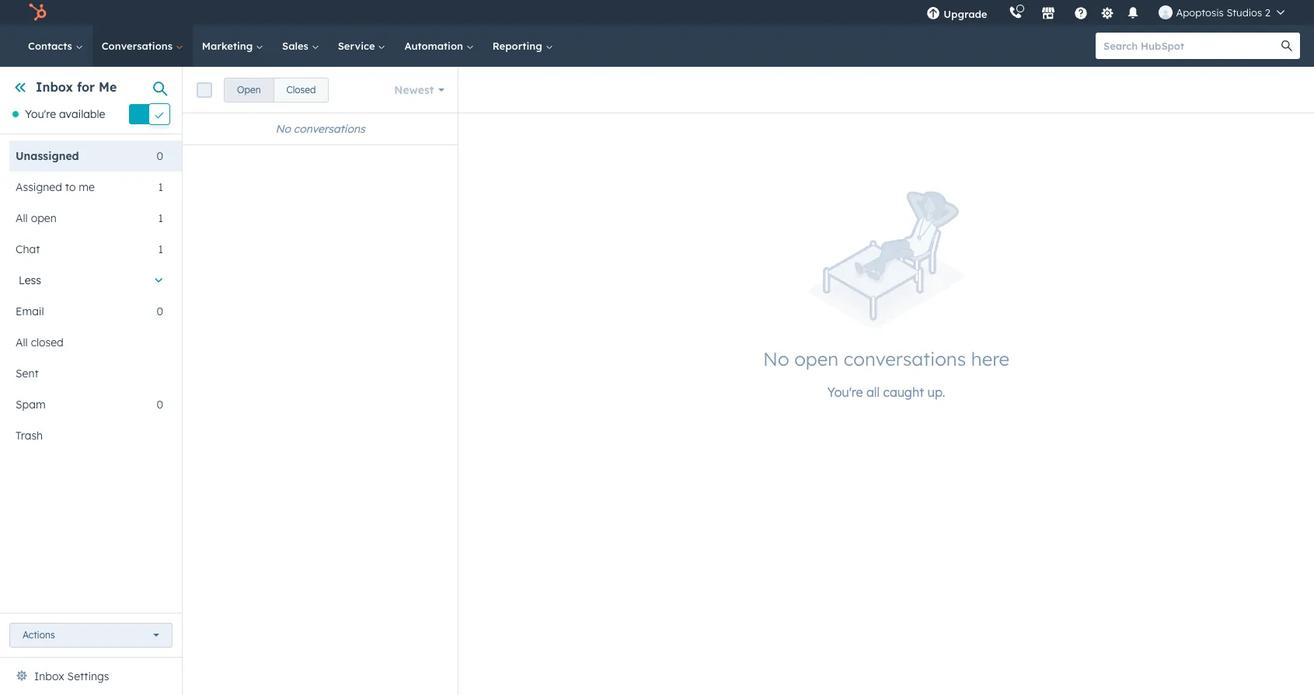 Task type: vqa. For each thing, say whether or not it's contained in the screenshot.
option
no



Task type: describe. For each thing, give the bounding box(es) containing it.
unassigned
[[16, 150, 79, 164]]

actions
[[23, 630, 55, 641]]

all open
[[16, 212, 57, 226]]

open for all
[[31, 212, 57, 226]]

1 for open
[[158, 212, 163, 226]]

service link
[[329, 25, 395, 67]]

no open conversations here
[[764, 348, 1010, 371]]

hubspot image
[[28, 3, 47, 22]]

notifications button
[[1121, 0, 1147, 25]]

all closed button
[[9, 328, 163, 359]]

search image
[[1282, 40, 1293, 51]]

sales
[[282, 40, 312, 52]]

all
[[867, 385, 880, 401]]

chat
[[16, 243, 40, 257]]

closed
[[31, 336, 64, 350]]

no for no open conversations here
[[764, 348, 790, 371]]

all for all closed
[[16, 336, 28, 350]]

spam
[[16, 398, 46, 412]]

sent
[[16, 367, 39, 381]]

studios
[[1227, 6, 1263, 19]]

contacts
[[28, 40, 75, 52]]

apoptosis studios 2 button
[[1150, 0, 1295, 25]]

you're all caught up.
[[828, 385, 946, 401]]

inbox for me
[[36, 79, 117, 95]]

tara schultz image
[[1160, 5, 1174, 19]]

caught
[[884, 385, 925, 401]]

settings
[[67, 670, 109, 684]]

hubspot link
[[19, 3, 58, 22]]

settings image
[[1101, 7, 1115, 21]]

newest
[[394, 83, 434, 97]]

available
[[59, 107, 105, 121]]

to
[[65, 181, 76, 195]]

Search HubSpot search field
[[1096, 33, 1287, 59]]

help button
[[1069, 0, 1095, 25]]

menu containing apoptosis studios 2
[[916, 0, 1296, 25]]

contacts link
[[19, 25, 92, 67]]

settings link
[[1098, 4, 1118, 21]]

for
[[77, 79, 95, 95]]

closed
[[287, 84, 316, 95]]

calling icon image
[[1010, 6, 1024, 20]]

upgrade image
[[927, 7, 941, 21]]

calling icon button
[[1003, 2, 1030, 23]]

0 for unassigned
[[157, 150, 163, 164]]

marketing
[[202, 40, 256, 52]]

inbox for inbox for me
[[36, 79, 73, 95]]

you're available
[[25, 107, 105, 121]]

2
[[1266, 6, 1271, 19]]

assigned to me
[[16, 181, 95, 195]]



Task type: locate. For each thing, give the bounding box(es) containing it.
0 for email
[[157, 305, 163, 319]]

no conversations
[[276, 122, 365, 136]]

2 all from the top
[[16, 336, 28, 350]]

2 vertical spatial 0
[[157, 398, 163, 412]]

0 horizontal spatial open
[[31, 212, 57, 226]]

all for all open
[[16, 212, 28, 226]]

1 vertical spatial open
[[795, 348, 839, 371]]

up.
[[928, 385, 946, 401]]

reporting link
[[483, 25, 563, 67]]

3 0 from the top
[[157, 398, 163, 412]]

0 vertical spatial conversations
[[294, 122, 365, 136]]

no open conversations here main content
[[183, 67, 1315, 696]]

2 1 from the top
[[158, 212, 163, 226]]

you're for you're all caught up.
[[828, 385, 863, 401]]

marketplaces image
[[1042, 7, 1056, 21]]

trash
[[16, 429, 43, 443]]

0 horizontal spatial no
[[276, 122, 291, 136]]

1 horizontal spatial no
[[764, 348, 790, 371]]

inbox settings link
[[34, 668, 109, 687]]

upgrade
[[944, 8, 988, 20]]

group inside no open conversations here main content
[[224, 77, 329, 102]]

search button
[[1274, 33, 1301, 59]]

no for no conversations
[[276, 122, 291, 136]]

1 vertical spatial no
[[764, 348, 790, 371]]

Open button
[[224, 77, 274, 102]]

inbox
[[36, 79, 73, 95], [34, 670, 64, 684]]

marketplaces button
[[1033, 0, 1066, 25]]

you're for you're available
[[25, 107, 56, 121]]

0 for spam
[[157, 398, 163, 412]]

menu
[[916, 0, 1296, 25]]

me
[[99, 79, 117, 95]]

conversations
[[294, 122, 365, 136], [844, 348, 967, 371]]

sent button
[[9, 359, 163, 390]]

conversations down closed button
[[294, 122, 365, 136]]

2 vertical spatial 1
[[158, 243, 163, 257]]

1 vertical spatial you're
[[828, 385, 863, 401]]

here
[[972, 348, 1010, 371]]

open inside main content
[[795, 348, 839, 371]]

less
[[19, 274, 41, 288]]

1 vertical spatial inbox
[[34, 670, 64, 684]]

1 horizontal spatial you're
[[828, 385, 863, 401]]

0 vertical spatial 0
[[157, 150, 163, 164]]

marketing link
[[193, 25, 273, 67]]

automation link
[[395, 25, 483, 67]]

1 vertical spatial 0
[[157, 305, 163, 319]]

1 for to
[[158, 181, 163, 195]]

0 vertical spatial 1
[[158, 181, 163, 195]]

all left closed
[[16, 336, 28, 350]]

actions button
[[9, 624, 173, 648]]

you're right you're available image
[[25, 107, 56, 121]]

inbox for inbox settings
[[34, 670, 64, 684]]

2 0 from the top
[[157, 305, 163, 319]]

reporting
[[493, 40, 545, 52]]

1 horizontal spatial open
[[795, 348, 839, 371]]

1 vertical spatial all
[[16, 336, 28, 350]]

help image
[[1075, 7, 1089, 21]]

0 vertical spatial no
[[276, 122, 291, 136]]

you're left the all
[[828, 385, 863, 401]]

you're available image
[[12, 111, 19, 118]]

1 vertical spatial conversations
[[844, 348, 967, 371]]

1 vertical spatial 1
[[158, 212, 163, 226]]

email
[[16, 305, 44, 319]]

0 vertical spatial all
[[16, 212, 28, 226]]

1 0 from the top
[[157, 150, 163, 164]]

3 1 from the top
[[158, 243, 163, 257]]

0 horizontal spatial you're
[[25, 107, 56, 121]]

open
[[31, 212, 57, 226], [795, 348, 839, 371]]

0 horizontal spatial conversations
[[294, 122, 365, 136]]

0
[[157, 150, 163, 164], [157, 305, 163, 319], [157, 398, 163, 412]]

you're
[[25, 107, 56, 121], [828, 385, 863, 401]]

apoptosis
[[1177, 6, 1224, 19]]

you're inside no open conversations here main content
[[828, 385, 863, 401]]

0 vertical spatial open
[[31, 212, 57, 226]]

assigned
[[16, 181, 62, 195]]

service
[[338, 40, 378, 52]]

all inside button
[[16, 336, 28, 350]]

all up chat
[[16, 212, 28, 226]]

inbox settings
[[34, 670, 109, 684]]

1
[[158, 181, 163, 195], [158, 212, 163, 226], [158, 243, 163, 257]]

trash button
[[9, 421, 163, 452]]

inbox up the 'you're available'
[[36, 79, 73, 95]]

all
[[16, 212, 28, 226], [16, 336, 28, 350]]

me
[[79, 181, 95, 195]]

newest button
[[384, 74, 455, 105]]

apoptosis studios 2
[[1177, 6, 1271, 19]]

menu item
[[999, 0, 1002, 25]]

open up you're all caught up.
[[795, 348, 839, 371]]

inbox left settings
[[34, 670, 64, 684]]

conversations
[[102, 40, 176, 52]]

1 horizontal spatial conversations
[[844, 348, 967, 371]]

1 all from the top
[[16, 212, 28, 226]]

group
[[224, 77, 329, 102]]

Closed button
[[273, 77, 329, 102]]

open down assigned
[[31, 212, 57, 226]]

open
[[237, 84, 261, 95]]

automation
[[405, 40, 466, 52]]

group containing open
[[224, 77, 329, 102]]

conversations link
[[92, 25, 193, 67]]

notifications image
[[1127, 7, 1141, 21]]

0 vertical spatial you're
[[25, 107, 56, 121]]

0 vertical spatial inbox
[[36, 79, 73, 95]]

sales link
[[273, 25, 329, 67]]

open for no
[[795, 348, 839, 371]]

no
[[276, 122, 291, 136], [764, 348, 790, 371]]

all closed
[[16, 336, 64, 350]]

1 1 from the top
[[158, 181, 163, 195]]

conversations up caught
[[844, 348, 967, 371]]



